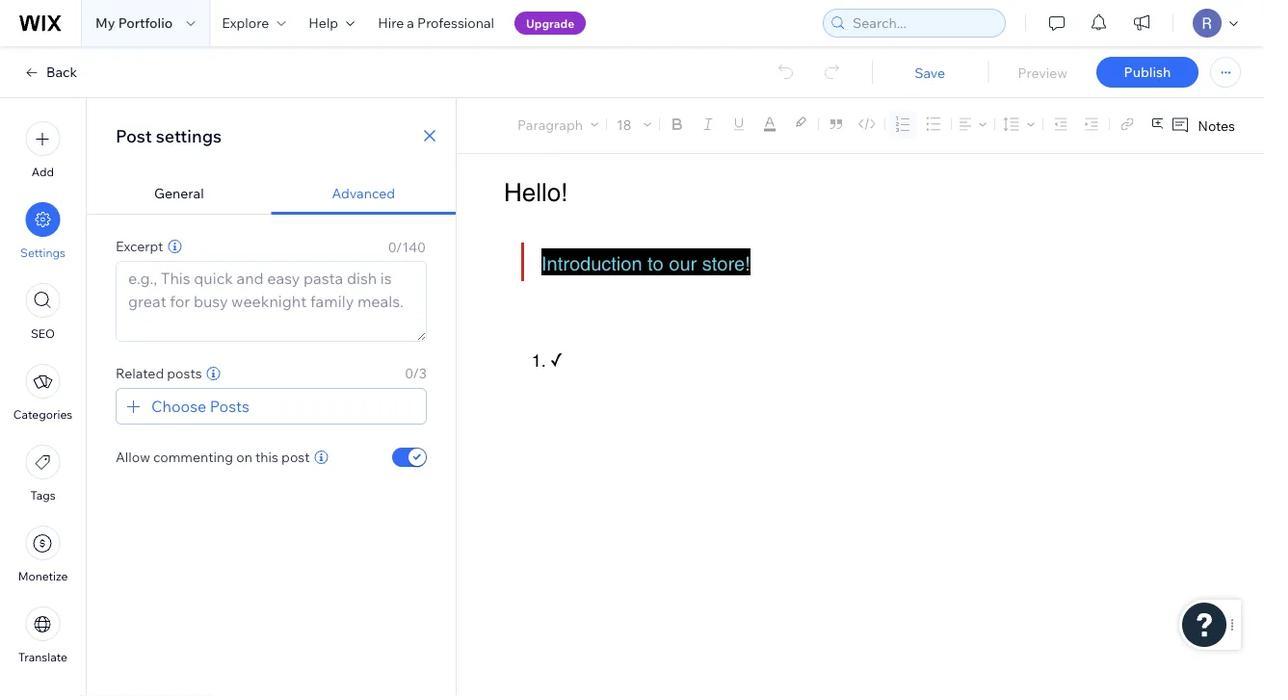Task type: vqa. For each thing, say whether or not it's contained in the screenshot.
this
yes



Task type: locate. For each thing, give the bounding box(es) containing it.
add
[[32, 165, 54, 179]]

140
[[402, 239, 426, 256]]

paragraph
[[518, 116, 583, 133]]

0
[[388, 239, 396, 256]]

tab list
[[87, 173, 456, 215]]

seo
[[31, 327, 55, 341]]

introduction
[[542, 252, 642, 275]]

monetize button
[[18, 526, 68, 584]]

allow commenting on this post
[[116, 449, 310, 466]]

excerpt
[[116, 238, 163, 255]]

general
[[154, 185, 204, 202]]

choose
[[151, 397, 206, 416]]

choose posts button
[[122, 395, 250, 418]]

settings button
[[20, 202, 65, 260]]

posts
[[210, 397, 250, 416]]

seo button
[[26, 283, 60, 341]]

notes button
[[1163, 113, 1241, 139]]

Add a Catchy Title text field
[[504, 178, 1204, 207]]

publish
[[1124, 64, 1171, 80]]

add button
[[26, 121, 60, 179]]

save
[[915, 64, 945, 81]]

related
[[116, 365, 164, 382]]

Excerpt text field
[[117, 262, 426, 341]]

advanced button
[[271, 173, 456, 215]]

notes
[[1198, 117, 1235, 134]]

help button
[[297, 0, 366, 46]]

menu
[[0, 110, 86, 676]]

categories button
[[13, 364, 72, 422]]

/
[[396, 239, 402, 256]]

help
[[309, 14, 338, 31]]

introduction to our store!
[[542, 252, 750, 275]]

to
[[648, 252, 664, 275]]

post
[[116, 125, 152, 146]]

commenting
[[153, 449, 233, 466]]

hire a professional link
[[366, 0, 506, 46]]

my portfolio
[[95, 14, 173, 31]]

my
[[95, 14, 115, 31]]

tags
[[30, 489, 56, 503]]



Task type: describe. For each thing, give the bounding box(es) containing it.
post
[[281, 449, 310, 466]]

related posts
[[116, 365, 202, 382]]

paragraph button
[[514, 111, 602, 138]]

choose posts
[[151, 397, 250, 416]]

tab list containing general
[[87, 173, 456, 215]]

this
[[255, 449, 278, 466]]

post settings
[[116, 125, 222, 146]]

professional
[[417, 14, 494, 31]]

monetize
[[18, 569, 68, 584]]

settings
[[156, 125, 222, 146]]

hire a professional
[[378, 14, 494, 31]]

hire
[[378, 14, 404, 31]]

back button
[[23, 64, 77, 81]]

a
[[407, 14, 414, 31]]

explore
[[222, 14, 269, 31]]

settings
[[20, 246, 65, 260]]

advanced
[[332, 185, 395, 202]]

Search... field
[[847, 10, 999, 37]]

upgrade
[[526, 16, 574, 30]]

translate button
[[18, 607, 67, 665]]

portfolio
[[118, 14, 173, 31]]

translate
[[18, 650, 67, 665]]

general button
[[87, 173, 271, 215]]

back
[[46, 64, 77, 80]]

on
[[236, 449, 252, 466]]

menu containing add
[[0, 110, 86, 676]]

our
[[669, 252, 697, 275]]

tags button
[[26, 445, 60, 503]]

0/3
[[405, 365, 427, 382]]

0 / 140
[[388, 239, 426, 256]]

save button
[[891, 64, 969, 81]]

store!
[[702, 252, 750, 275]]

posts
[[167, 365, 202, 382]]

allow
[[116, 449, 150, 466]]

upgrade button
[[515, 12, 586, 35]]

publish button
[[1097, 57, 1199, 88]]

categories
[[13, 408, 72, 422]]



